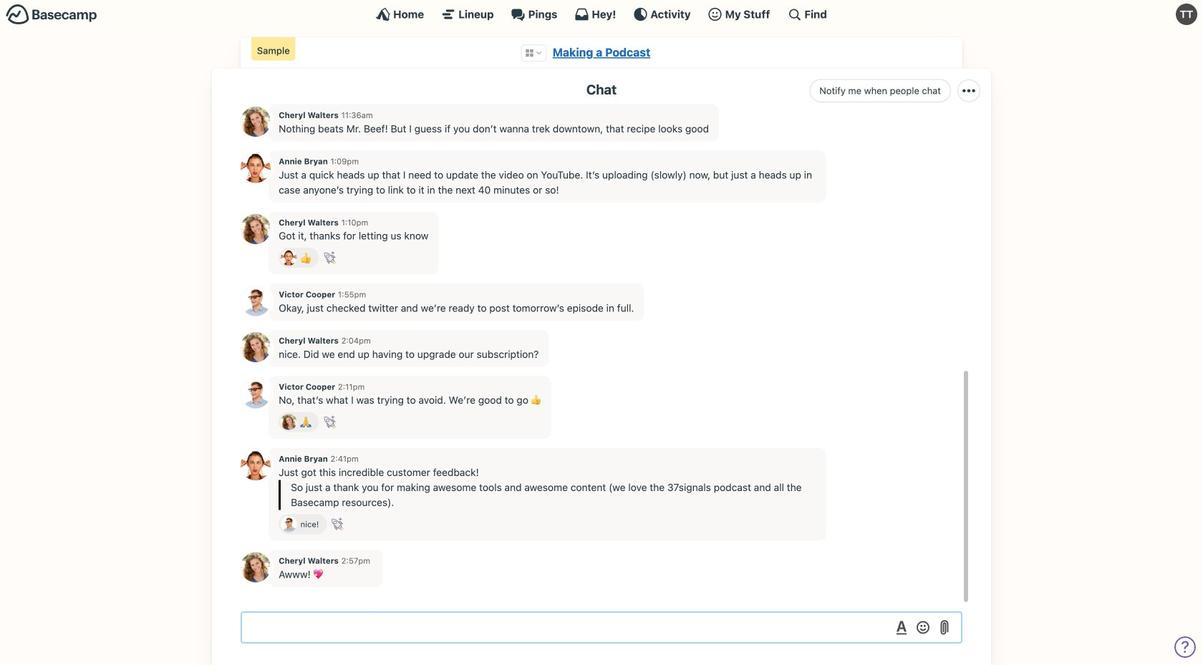 Task type: locate. For each thing, give the bounding box(es) containing it.
0 vertical spatial victor cooper image
[[241, 286, 271, 316]]

cheryl walters image for 11:36am element
[[241, 107, 271, 137]]

cheryl walters image for 1:10pm element
[[241, 214, 271, 244]]

annie bryan image inside annie b. boosted the chat with '👍' element
[[281, 250, 297, 266]]

2 cheryl walters image from the top
[[241, 214, 271, 244]]

keyboard shortcut: ⌘ + / image
[[787, 7, 802, 21]]

0 horizontal spatial cheryl walters image
[[241, 332, 271, 362]]

cheryl walters image inside cheryl w. boosted the chat with '🙏' element
[[281, 414, 297, 430]]

None text field
[[241, 612, 963, 644]]

victor c. boosted the chat with 'nice!' element
[[279, 514, 327, 535]]

1 horizontal spatial cheryl walters image
[[281, 414, 297, 430]]

0 vertical spatial cheryl walters image
[[241, 332, 271, 362]]

victor cooper image
[[241, 286, 271, 316], [241, 378, 271, 409], [281, 516, 297, 532]]

2:04pm element
[[341, 336, 371, 346]]

1:55pm element
[[338, 290, 366, 299]]

victor cooper image for 1:55pm element
[[241, 286, 271, 316]]

2 vertical spatial victor cooper image
[[281, 516, 297, 532]]

breadcrumb element
[[241, 37, 963, 68]]

2 vertical spatial cheryl walters image
[[241, 553, 271, 583]]

cheryl walters image
[[241, 107, 271, 137], [241, 214, 271, 244], [241, 553, 271, 583]]

1 vertical spatial cheryl walters image
[[281, 414, 297, 430]]

1 cheryl walters image from the top
[[241, 107, 271, 137]]

cheryl walters image
[[241, 332, 271, 362], [281, 414, 297, 430]]

0 vertical spatial cheryl walters image
[[241, 107, 271, 137]]

3 cheryl walters image from the top
[[241, 553, 271, 583]]

2:11pm element
[[338, 382, 365, 392]]

annie b. boosted the chat with '👍' element
[[279, 248, 319, 268]]

1 vertical spatial annie bryan image
[[281, 250, 297, 266]]

0 horizontal spatial annie bryan image
[[241, 153, 271, 183]]

1 vertical spatial victor cooper image
[[241, 378, 271, 409]]

annie bryan image
[[241, 153, 271, 183], [281, 250, 297, 266]]

terry turtle image
[[1176, 4, 1198, 25]]

1 horizontal spatial annie bryan image
[[281, 250, 297, 266]]

1 vertical spatial cheryl walters image
[[241, 214, 271, 244]]



Task type: describe. For each thing, give the bounding box(es) containing it.
switch accounts image
[[6, 4, 97, 26]]

1:10pm element
[[341, 218, 368, 227]]

annie bryan image
[[241, 451, 271, 481]]

0 vertical spatial annie bryan image
[[241, 153, 271, 183]]

main element
[[0, 0, 1203, 28]]

victor cooper image for the 2:11pm element
[[241, 378, 271, 409]]

2:41pm element
[[331, 454, 359, 464]]

1:09pm element
[[331, 157, 359, 166]]

cheryl w. boosted the chat with '🙏' element
[[279, 412, 319, 432]]

11:36am element
[[341, 110, 373, 120]]

2:57pm element
[[341, 556, 370, 566]]

victor cooper image inside victor c. boosted the chat with 'nice!' element
[[281, 516, 297, 532]]

cheryl walters image for the 2:57pm element at bottom left
[[241, 553, 271, 583]]



Task type: vqa. For each thing, say whether or not it's contained in the screenshot.
My Assignments Tim Burton,        Rogue Enterprises
no



